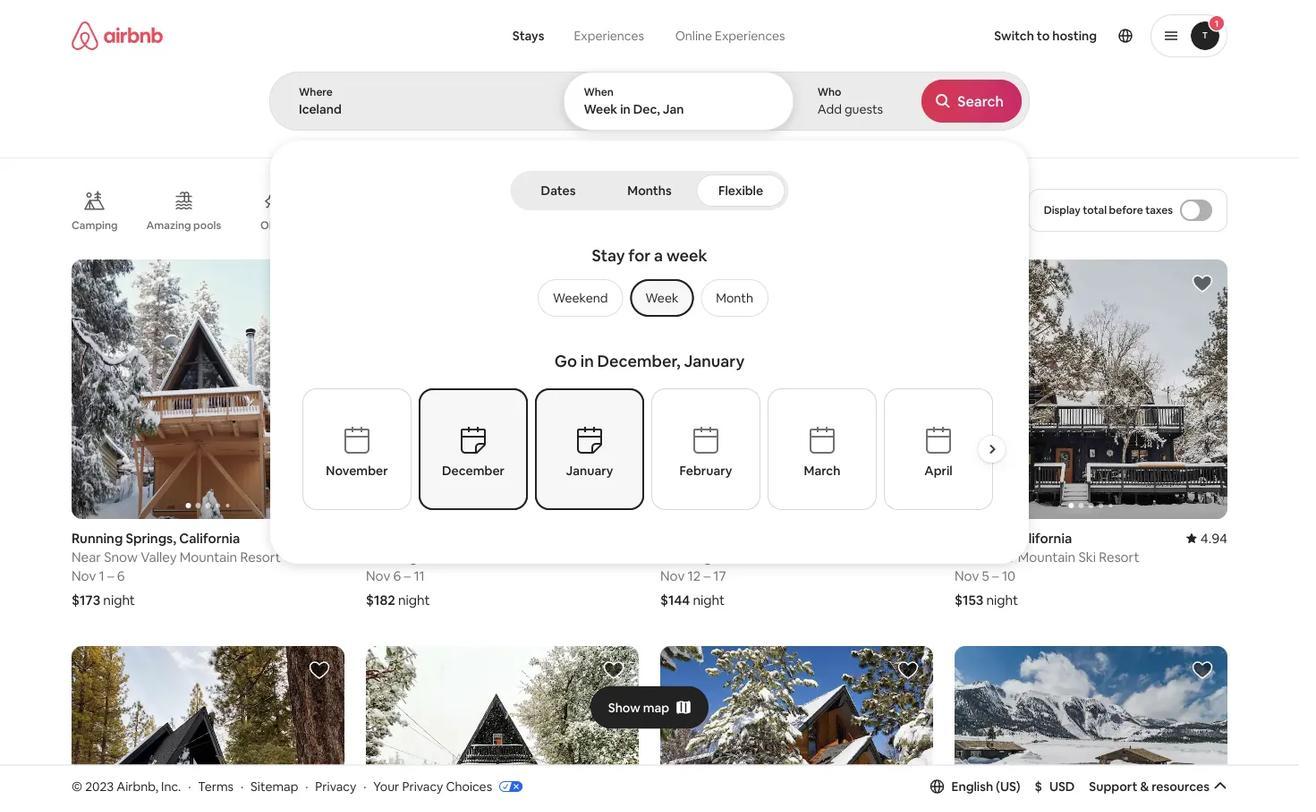 Task type: locate. For each thing, give the bounding box(es) containing it.
6 down "snow"
[[117, 567, 125, 584]]

0 horizontal spatial california
[[179, 529, 240, 547]]

months
[[628, 183, 672, 199]]

1 near from the left
[[72, 548, 101, 566]]

0 vertical spatial week
[[584, 101, 618, 117]]

2 california from the left
[[1012, 529, 1073, 547]]

0 horizontal spatial privacy
[[315, 779, 357, 795]]

bear inside near big bear mountain resort nov 6 – 11 $182 night
[[421, 548, 449, 566]]

1 privacy from the left
[[315, 779, 357, 795]]

big inside near big bear mountain resort nov 6 – 11 $182 night
[[399, 548, 418, 566]]

2 6 from the left
[[394, 567, 401, 584]]

week down when
[[584, 101, 618, 117]]

0 horizontal spatial 1
[[99, 567, 105, 584]]

add to wishlist: big bear, california image
[[1193, 273, 1214, 295], [898, 660, 919, 681]]

switch to hosting
[[995, 28, 1098, 44]]

1 horizontal spatial 1
[[1216, 17, 1220, 29]]

· right inc. in the left of the page
[[188, 779, 191, 795]]

support & resources button
[[1090, 779, 1228, 795]]

10
[[1003, 567, 1016, 584]]

go in december, january
[[555, 351, 745, 372]]

0 horizontal spatial big
[[399, 548, 418, 566]]

– inside near big bear mountain resort nov 12 – 17 $144 night
[[704, 567, 711, 584]]

group containing camping
[[72, 175, 920, 245]]

near
[[72, 548, 101, 566], [366, 548, 396, 566], [661, 548, 690, 566], [955, 548, 985, 566]]

springs,
[[126, 529, 176, 547]]

bear up 10 at bottom right
[[988, 548, 1016, 566]]

support & resources
[[1090, 779, 1210, 795]]

0 horizontal spatial bear
[[421, 548, 449, 566]]

1 6 from the left
[[117, 567, 125, 584]]

nov inside near big bear mountain resort nov 12 – 17 $144 night
[[661, 567, 685, 584]]

week down a
[[646, 290, 679, 306]]

2 nov from the left
[[366, 567, 391, 584]]

near big bear mountain resort nov 12 – 17 $144 night
[[661, 548, 848, 609]]

1 vertical spatial in
[[581, 351, 594, 372]]

stay
[[592, 245, 625, 266]]

4 night from the left
[[987, 591, 1019, 609]]

january
[[684, 351, 745, 372], [566, 463, 613, 479]]

big inside big bear, california near bear mountain ski resort nov 5 – 10 $153 night
[[955, 529, 975, 547]]

1 horizontal spatial big
[[693, 548, 712, 566]]

near up "12" on the right bottom
[[661, 548, 690, 566]]

big bear, california near bear mountain ski resort nov 5 – 10 $153 night
[[955, 529, 1140, 609]]

·
[[188, 779, 191, 795], [241, 779, 244, 795], [306, 779, 308, 795], [364, 779, 367, 795]]

2 night from the left
[[398, 591, 430, 609]]

english (us)
[[952, 779, 1021, 795]]

experiences button
[[559, 18, 660, 54]]

1 horizontal spatial in
[[621, 101, 631, 117]]

november button
[[302, 389, 411, 510]]

4 nov from the left
[[955, 567, 980, 584]]

snow
[[104, 548, 138, 566]]

resort
[[240, 548, 281, 566], [512, 548, 553, 566], [807, 548, 848, 566], [1100, 548, 1140, 566]]

0 vertical spatial january
[[684, 351, 745, 372]]

running springs, california near snow valley mountain resort nov 1 – 6 $173 night
[[72, 529, 281, 609]]

week
[[584, 101, 618, 117], [646, 290, 679, 306]]

near up $182
[[366, 548, 396, 566]]

None search field
[[269, 0, 1031, 564]]

11
[[414, 567, 425, 584]]

resort inside running springs, california near snow valley mountain resort nov 1 – 6 $173 night
[[240, 548, 281, 566]]

– right 5
[[993, 567, 1000, 584]]

bear up 11
[[421, 548, 449, 566]]

1 – from the left
[[108, 567, 114, 584]]

experiences right online
[[715, 28, 786, 44]]

2 – from the left
[[404, 567, 411, 584]]

resort inside near big bear mountain resort nov 12 – 17 $144 night
[[807, 548, 848, 566]]

experiences up when
[[574, 28, 645, 44]]

0 vertical spatial 1
[[1216, 17, 1220, 29]]

© 2023 airbnb, inc. ·
[[72, 779, 191, 795]]

california
[[179, 529, 240, 547], [1012, 529, 1073, 547]]

$182
[[366, 591, 395, 609]]

–
[[108, 567, 114, 584], [404, 567, 411, 584], [704, 567, 711, 584], [993, 567, 1000, 584]]

california inside running springs, california near snow valley mountain resort nov 1 – 6 $173 night
[[179, 529, 240, 547]]

2 privacy from the left
[[402, 779, 443, 795]]

0 vertical spatial in
[[621, 101, 631, 117]]

3 · from the left
[[306, 779, 308, 795]]

nov left 5
[[955, 567, 980, 584]]

6 inside near big bear mountain resort nov 6 – 11 $182 night
[[394, 567, 401, 584]]

near inside near big bear mountain resort nov 12 – 17 $144 night
[[661, 548, 690, 566]]

resort inside near big bear mountain resort nov 6 – 11 $182 night
[[512, 548, 553, 566]]

show map
[[609, 700, 670, 716]]

group containing weekend
[[531, 279, 769, 317]]

california right springs,
[[179, 529, 240, 547]]

tab list containing dates
[[514, 171, 786, 210]]

big
[[955, 529, 975, 547], [399, 548, 418, 566], [693, 548, 712, 566]]

0 horizontal spatial january
[[566, 463, 613, 479]]

· left your
[[364, 779, 367, 795]]

0 horizontal spatial 6
[[117, 567, 125, 584]]

night right $173
[[103, 591, 135, 609]]

sitemap link
[[251, 779, 298, 795]]

1 horizontal spatial bear
[[715, 548, 744, 566]]

1 horizontal spatial california
[[1012, 529, 1073, 547]]

tab list
[[514, 171, 786, 210]]

$173
[[72, 591, 100, 609]]

night down 11
[[398, 591, 430, 609]]

night inside near big bear mountain resort nov 6 – 11 $182 night
[[398, 591, 430, 609]]

night inside near big bear mountain resort nov 12 – 17 $144 night
[[693, 591, 725, 609]]

0 horizontal spatial in
[[581, 351, 594, 372]]

resort inside big bear, california near bear mountain ski resort nov 5 – 10 $153 night
[[1100, 548, 1140, 566]]

support
[[1090, 779, 1138, 795]]

4 resort from the left
[[1100, 548, 1140, 566]]

1
[[1216, 17, 1220, 29], [99, 567, 105, 584]]

4 – from the left
[[993, 567, 1000, 584]]

0 vertical spatial add to wishlist: big bear, california image
[[1193, 273, 1214, 295]]

bear for 11
[[421, 548, 449, 566]]

stays tab panel
[[269, 72, 1031, 564]]

6 left 11
[[394, 567, 401, 584]]

1 horizontal spatial privacy
[[402, 779, 443, 795]]

stays
[[513, 28, 545, 44]]

bear,
[[978, 529, 1009, 547]]

nov inside near big bear mountain resort nov 6 – 11 $182 night
[[366, 567, 391, 584]]

1 experiences from the left
[[574, 28, 645, 44]]

in left dec,
[[621, 101, 631, 117]]

2 horizontal spatial bear
[[988, 548, 1016, 566]]

experiences
[[574, 28, 645, 44], [715, 28, 786, 44]]

week inside when week in dec, jan
[[584, 101, 618, 117]]

0 horizontal spatial experiences
[[574, 28, 645, 44]]

near down running
[[72, 548, 101, 566]]

1 horizontal spatial 6
[[394, 567, 401, 584]]

omg!
[[261, 218, 289, 232]]

3 nov from the left
[[661, 567, 685, 584]]

0 horizontal spatial add to wishlist: big bear, california image
[[898, 660, 919, 681]]

4 mountain from the left
[[1019, 548, 1076, 566]]

nov
[[72, 567, 96, 584], [366, 567, 391, 584], [661, 567, 685, 584], [955, 567, 980, 584]]

3 – from the left
[[704, 567, 711, 584]]

2 near from the left
[[366, 548, 396, 566]]

– down "snow"
[[108, 567, 114, 584]]

california inside big bear, california near bear mountain ski resort nov 5 – 10 $153 night
[[1012, 529, 1073, 547]]

privacy left your
[[315, 779, 357, 795]]

6
[[117, 567, 125, 584], [394, 567, 401, 584]]

3 bear from the left
[[988, 548, 1016, 566]]

amazing pools
[[146, 218, 221, 232]]

big left bear,
[[955, 529, 975, 547]]

3 mountain from the left
[[746, 548, 804, 566]]

– left 17
[[704, 567, 711, 584]]

privacy right your
[[402, 779, 443, 795]]

2 mountain from the left
[[452, 548, 509, 566]]

12
[[688, 567, 701, 584]]

stays button
[[499, 18, 559, 54]]

february
[[680, 463, 732, 479]]

1 mountain from the left
[[180, 548, 237, 566]]

nov up $173
[[72, 567, 96, 584]]

nov up $182
[[366, 567, 391, 584]]

flexible
[[719, 183, 764, 199]]

group
[[72, 175, 920, 245], [72, 260, 345, 519], [366, 260, 639, 519], [661, 260, 934, 519], [955, 260, 1228, 519], [531, 279, 769, 317], [72, 646, 345, 808], [366, 646, 639, 808], [661, 646, 934, 808], [955, 646, 1228, 808]]

big inside near big bear mountain resort nov 12 – 17 $144 night
[[693, 548, 712, 566]]

big up "12" on the right bottom
[[693, 548, 712, 566]]

2 bear from the left
[[715, 548, 744, 566]]

1 bear from the left
[[421, 548, 449, 566]]

1 vertical spatial week
[[646, 290, 679, 306]]

1 nov from the left
[[72, 567, 96, 584]]

1 vertical spatial 1
[[99, 567, 105, 584]]

april button
[[884, 389, 993, 510]]

none search field containing stay for a week
[[269, 0, 1031, 564]]

bear
[[421, 548, 449, 566], [715, 548, 744, 566], [988, 548, 1016, 566]]

switch
[[995, 28, 1035, 44]]

3 night from the left
[[693, 591, 725, 609]]

night
[[103, 591, 135, 609], [398, 591, 430, 609], [693, 591, 725, 609], [987, 591, 1019, 609]]

in right go
[[581, 351, 594, 372]]

ski
[[1079, 548, 1097, 566]]

· left 'privacy' link
[[306, 779, 308, 795]]

$
[[1036, 779, 1043, 795]]

1 horizontal spatial week
[[646, 290, 679, 306]]

4 · from the left
[[364, 779, 367, 795]]

december,
[[598, 351, 681, 372]]

1 night from the left
[[103, 591, 135, 609]]

1 california from the left
[[179, 529, 240, 547]]

mountain
[[180, 548, 237, 566], [452, 548, 509, 566], [746, 548, 804, 566], [1019, 548, 1076, 566]]

nov left "12" on the right bottom
[[661, 567, 685, 584]]

stay for a week
[[592, 245, 708, 266]]

near up 5
[[955, 548, 985, 566]]

3 near from the left
[[661, 548, 690, 566]]

show map button
[[591, 686, 709, 729]]

california right bear,
[[1012, 529, 1073, 547]]

in inside group
[[581, 351, 594, 372]]

1 horizontal spatial experiences
[[715, 28, 786, 44]]

1 vertical spatial january
[[566, 463, 613, 479]]

2 resort from the left
[[512, 548, 553, 566]]

bear inside near big bear mountain resort nov 12 – 17 $144 night
[[715, 548, 744, 566]]

nov inside big bear, california near bear mountain ski resort nov 5 – 10 $153 night
[[955, 567, 980, 584]]

– left 11
[[404, 567, 411, 584]]

night down 10 at bottom right
[[987, 591, 1019, 609]]

0 horizontal spatial week
[[584, 101, 618, 117]]

total
[[1084, 203, 1108, 217]]

add
[[818, 101, 842, 117]]

4 near from the left
[[955, 548, 985, 566]]

1 resort from the left
[[240, 548, 281, 566]]

2 experiences from the left
[[715, 28, 786, 44]]

1 vertical spatial add to wishlist: big bear, california image
[[898, 660, 919, 681]]

· right the terms link
[[241, 779, 244, 795]]

online
[[676, 28, 713, 44]]

bear up 17
[[715, 548, 744, 566]]

2 horizontal spatial big
[[955, 529, 975, 547]]

3 resort from the left
[[807, 548, 848, 566]]

big up 11
[[399, 548, 418, 566]]

your privacy choices
[[374, 779, 493, 795]]

who
[[818, 85, 842, 99]]

night down 17
[[693, 591, 725, 609]]

©
[[72, 779, 82, 795]]

guests
[[845, 101, 884, 117]]



Task type: describe. For each thing, give the bounding box(es) containing it.
january button
[[535, 389, 644, 510]]

what can we help you find? tab list
[[499, 18, 660, 54]]

december
[[442, 463, 504, 479]]

choices
[[446, 779, 493, 795]]

california for mountain
[[1012, 529, 1073, 547]]

near inside big bear, california near bear mountain ski resort nov 5 – 10 $153 night
[[955, 548, 985, 566]]

weekend
[[553, 290, 608, 306]]

(us)
[[997, 779, 1021, 795]]

california for valley
[[179, 529, 240, 547]]

2 · from the left
[[241, 779, 244, 795]]

jan
[[663, 101, 684, 117]]

march
[[804, 463, 841, 479]]

in inside when week in dec, jan
[[621, 101, 631, 117]]

4.94 out of 5 average rating image
[[1187, 529, 1228, 547]]

amazing
[[146, 218, 191, 232]]

nov inside running springs, california near snow valley mountain resort nov 1 – 6 $173 night
[[72, 567, 96, 584]]

april
[[925, 463, 953, 479]]

1 inside running springs, california near snow valley mountain resort nov 1 – 6 $173 night
[[99, 567, 105, 584]]

&
[[1141, 779, 1150, 795]]

display total before taxes
[[1045, 203, 1174, 217]]

taxes
[[1146, 203, 1174, 217]]

1 · from the left
[[188, 779, 191, 795]]

online experiences
[[676, 28, 786, 44]]

running
[[72, 529, 123, 547]]

near inside near big bear mountain resort nov 6 – 11 $182 night
[[366, 548, 396, 566]]

1 inside dropdown button
[[1216, 17, 1220, 29]]

experiences inside experiences button
[[574, 28, 645, 44]]

go
[[555, 351, 577, 372]]

sitemap
[[251, 779, 298, 795]]

near big bear mountain resort nov 6 – 11 $182 night
[[366, 548, 553, 609]]

dates button
[[514, 175, 603, 207]]

night inside big bear, california near bear mountain ski resort nov 5 – 10 $153 night
[[987, 591, 1019, 609]]

bear for 17
[[715, 548, 744, 566]]

for
[[629, 245, 651, 266]]

mountain inside near big bear mountain resort nov 12 – 17 $144 night
[[746, 548, 804, 566]]

terms · sitemap · privacy ·
[[198, 779, 367, 795]]

– inside running springs, california near snow valley mountain resort nov 1 – 6 $173 night
[[108, 567, 114, 584]]

usd
[[1050, 779, 1076, 795]]

$144
[[661, 591, 690, 609]]

terms
[[198, 779, 234, 795]]

add to wishlist: mammoth lakes, california image
[[1193, 660, 1214, 681]]

1 button
[[1151, 14, 1228, 57]]

january inside 'button'
[[566, 463, 613, 479]]

month
[[717, 290, 754, 306]]

before
[[1110, 203, 1144, 217]]

when
[[584, 85, 614, 99]]

5
[[983, 567, 990, 584]]

profile element
[[829, 0, 1228, 72]]

to
[[1038, 28, 1050, 44]]

add to wishlist: big bear lake, california image
[[309, 660, 330, 681]]

map
[[644, 700, 670, 716]]

– inside near big bear mountain resort nov 6 – 11 $182 night
[[404, 567, 411, 584]]

stay for a week group
[[359, 238, 941, 344]]

your privacy choices link
[[374, 779, 523, 796]]

group inside stay for a week group
[[531, 279, 769, 317]]

bear inside big bear, california near bear mountain ski resort nov 5 – 10 $153 night
[[988, 548, 1016, 566]]

big for near big bear mountain resort nov 12 – 17 $144 night
[[693, 548, 712, 566]]

big for near big bear mountain resort nov 6 – 11 $182 night
[[399, 548, 418, 566]]

add to wishlist: big bear lake, california image
[[603, 273, 625, 295]]

valley
[[141, 548, 177, 566]]

a
[[655, 245, 664, 266]]

add to wishlist: idyllwild-pine cove, california image
[[603, 660, 625, 681]]

2023
[[85, 779, 114, 795]]

december button
[[419, 389, 528, 510]]

inc.
[[161, 779, 181, 795]]

when week in dec, jan
[[584, 85, 684, 117]]

mountain inside big bear, california near bear mountain ski resort nov 5 – 10 $153 night
[[1019, 548, 1076, 566]]

resources
[[1152, 779, 1210, 795]]

Where field
[[299, 101, 533, 117]]

week inside group
[[646, 290, 679, 306]]

go in december, january group
[[302, 344, 1014, 541]]

mountain inside running springs, california near snow valley mountain resort nov 1 – 6 $173 night
[[180, 548, 237, 566]]

flexible button
[[697, 175, 786, 207]]

airbnb,
[[117, 779, 158, 795]]

1 horizontal spatial add to wishlist: big bear, california image
[[1193, 273, 1214, 295]]

week
[[667, 245, 708, 266]]

hosting
[[1053, 28, 1098, 44]]

terms link
[[198, 779, 234, 795]]

english (us) button
[[931, 779, 1021, 795]]

february button
[[651, 389, 761, 510]]

show
[[609, 700, 641, 716]]

17
[[714, 567, 727, 584]]

1 horizontal spatial january
[[684, 351, 745, 372]]

display
[[1045, 203, 1081, 217]]

$153
[[955, 591, 984, 609]]

online experiences link
[[660, 18, 801, 54]]

dates
[[541, 183, 576, 199]]

months button
[[607, 175, 693, 207]]

display total before taxes button
[[1029, 189, 1228, 232]]

where
[[299, 85, 333, 99]]

mountain inside near big bear mountain resort nov 6 – 11 $182 night
[[452, 548, 509, 566]]

pools
[[193, 218, 221, 232]]

night inside running springs, california near snow valley mountain resort nov 1 – 6 $173 night
[[103, 591, 135, 609]]

– inside big bear, california near bear mountain ski resort nov 5 – 10 $153 night
[[993, 567, 1000, 584]]

november
[[326, 463, 388, 479]]

switch to hosting link
[[984, 17, 1108, 55]]

tab list inside stays tab panel
[[514, 171, 786, 210]]

english
[[952, 779, 994, 795]]

near inside running springs, california near snow valley mountain resort nov 1 – 6 $173 night
[[72, 548, 101, 566]]

6 inside running springs, california near snow valley mountain resort nov 1 – 6 $173 night
[[117, 567, 125, 584]]

privacy link
[[315, 779, 357, 795]]

dec,
[[634, 101, 661, 117]]

experiences inside online experiences link
[[715, 28, 786, 44]]

$ usd
[[1036, 779, 1076, 795]]

camping
[[72, 218, 118, 232]]

4.94
[[1201, 529, 1228, 547]]

your
[[374, 779, 400, 795]]

march button
[[768, 389, 877, 510]]



Task type: vqa. For each thing, say whether or not it's contained in the screenshot.
USD
yes



